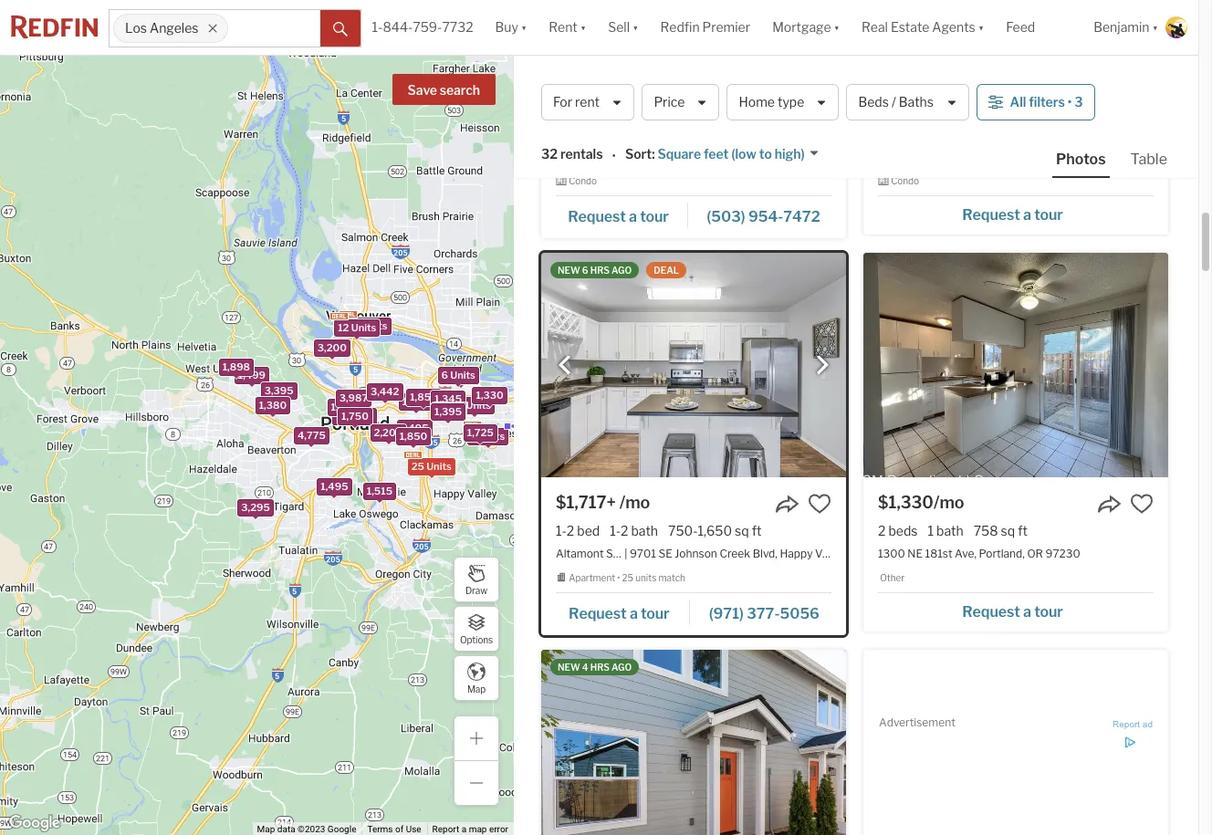 Task type: describe. For each thing, give the bounding box(es) containing it.
rent
[[575, 94, 600, 110]]

real estate agents ▾ button
[[851, 0, 995, 55]]

181st
[[925, 546, 953, 560]]

map data ©2023 google
[[257, 825, 356, 835]]

report for report ad
[[1113, 720, 1140, 730]]

map for map
[[467, 683, 486, 694]]

3 units
[[457, 399, 491, 412]]

request a tour button down apartment • 25 units match
[[556, 599, 690, 626]]

save search
[[408, 82, 480, 98]]

feed button
[[995, 0, 1083, 55]]

1-2 bath
[[610, 523, 658, 539]]

3,295
[[241, 502, 270, 514]]

google
[[328, 825, 356, 835]]

home type button
[[727, 84, 839, 121]]

844-
[[383, 20, 413, 35]]

▾ for mortgage ▾
[[834, 20, 840, 35]]

• for rentals
[[612, 148, 616, 163]]

units up 1,725
[[466, 399, 491, 412]]

a left map
[[462, 825, 467, 835]]

7472
[[784, 208, 821, 226]]

or left 97230
[[1028, 546, 1044, 560]]

12
[[337, 321, 349, 334]]

1,330
[[476, 389, 503, 401]]

758 sq ft
[[974, 523, 1028, 539]]

20 units
[[347, 319, 387, 332]]

submit search image
[[333, 22, 347, 36]]

new for new 6 hrs ago
[[558, 265, 580, 276]]

2 vertical spatial 1,495
[[320, 480, 348, 493]]

los
[[125, 20, 147, 36]]

units down 3 units
[[480, 430, 505, 442]]

1 vertical spatial portland,
[[979, 546, 1025, 560]]

request a tour down apartment • 25 units match
[[569, 605, 670, 623]]

1,515
[[366, 485, 392, 497]]

all filters • 3
[[1010, 94, 1083, 110]]

advertisement
[[879, 716, 956, 730]]

rentals
[[561, 146, 603, 162]]

request down apartment
[[569, 605, 627, 623]]

1,395
[[434, 405, 462, 418]]

0 vertical spatial 1,495
[[331, 400, 358, 413]]

|
[[625, 546, 628, 560]]

1 horizontal spatial •
[[617, 572, 620, 583]]

rent ▾
[[549, 20, 586, 35]]

buy ▾ button
[[495, 0, 527, 55]]

▾ for benjamin ▾
[[1153, 20, 1159, 35]]

1- for 1-844-759-7732
[[372, 20, 383, 35]]

for rent button
[[541, 84, 635, 121]]

1 vertical spatial 6 units
[[471, 430, 505, 442]]

remove los angeles image
[[207, 23, 218, 34]]

favorite button image for $1,717+ /mo
[[808, 492, 832, 516]]

for rent
[[553, 94, 600, 110]]

750-1,650 sq ft
[[668, 523, 762, 539]]

request down 1300 ne 181st ave, portland, or 97230
[[963, 604, 1021, 621]]

hrs for 6
[[590, 265, 610, 276]]

photo of 9701 se johnson creek blvd, happy valley, or 97086 image
[[541, 253, 846, 478]]

1,499
[[238, 369, 265, 382]]

rent inside dropdown button
[[549, 20, 578, 35]]

32 rentals •
[[541, 146, 616, 163]]

next button image
[[813, 357, 832, 375]]

1300 ne 181st ave, portland, or 97230
[[878, 546, 1081, 560]]

1 horizontal spatial 1,695
[[435, 405, 463, 417]]

758
[[974, 523, 998, 539]]

3 2 from the left
[[878, 523, 886, 539]]

sort :
[[625, 146, 655, 162]]

apartment
[[569, 572, 615, 583]]

match
[[659, 572, 686, 583]]

filters
[[1029, 94, 1065, 110]]

save search button
[[392, 74, 496, 105]]

1 vertical spatial rent
[[780, 74, 827, 98]]

ne
[[908, 546, 923, 560]]

units right 20
[[362, 319, 387, 332]]

$1,495 /mo for photo of 47 eagle crest dr #5, lake oswego, or 97035
[[878, 96, 965, 115]]

terms of use link
[[367, 825, 421, 835]]

47 eagle crest dr #5, lake oswego, or 97035
[[878, 150, 1116, 163]]

request a tour button down main
[[556, 202, 688, 229]]

to
[[759, 146, 772, 162]]

map button
[[454, 656, 499, 701]]

request a tour up the new 6 hrs ago
[[568, 208, 669, 226]]

draw button
[[454, 557, 499, 603]]

all
[[1010, 94, 1027, 110]]

tour up deal
[[640, 208, 669, 226]]

sw
[[584, 150, 603, 163]]

mortgage ▾
[[773, 20, 840, 35]]

a down apartment • 25 units match
[[630, 605, 638, 623]]

sell ▾ button
[[608, 0, 639, 55]]

▾ for rent ▾
[[580, 20, 586, 35]]

ago for new 4 hrs ago
[[612, 662, 632, 673]]

2021
[[556, 150, 582, 163]]

759-
[[413, 20, 442, 35]]

new for new 4 hrs ago
[[558, 662, 580, 673]]

▾ for buy ▾
[[521, 20, 527, 35]]

price button
[[642, 84, 720, 121]]

lake
[[988, 150, 1013, 163]]

tour down 97230
[[1035, 604, 1063, 621]]

0 vertical spatial 6 units
[[441, 369, 475, 381]]

$1,495 /mo for photo of 2021 sw main st #49, portland, or 97205
[[556, 96, 642, 115]]

buy ▾ button
[[484, 0, 538, 55]]

97205
[[738, 150, 773, 163]]

buy
[[495, 20, 518, 35]]

benjamin ▾
[[1094, 20, 1159, 35]]

1,898
[[222, 361, 250, 374]]

4
[[582, 662, 589, 673]]

photos
[[1056, 151, 1106, 168]]

3 inside map region
[[457, 399, 464, 412]]

error
[[489, 825, 509, 835]]

draw
[[466, 585, 488, 596]]

$1,330 /mo
[[878, 493, 965, 512]]

valley,
[[815, 546, 848, 560]]

/mo for photo of 1300 ne 181st ave, portland, or 97230
[[934, 493, 965, 512]]

photo of 47 eagle crest dr #5, lake oswego, or 97035 image
[[864, 0, 1169, 81]]

dr
[[956, 150, 968, 163]]

$1,495 for photo of 47 eagle crest dr #5, lake oswego, or 97035
[[878, 96, 934, 115]]

square
[[658, 146, 701, 162]]

2,200
[[373, 427, 403, 440]]

ago for new 6 hrs ago
[[612, 265, 632, 276]]

$1,495 for photo of 2021 sw main st #49, portland, or 97205
[[556, 96, 612, 115]]

/mo for photo of 47 eagle crest dr #5, lake oswego, or 97035
[[934, 96, 965, 115]]

3,200
[[317, 342, 347, 355]]

previous button image
[[556, 357, 574, 375]]

1 condo from the left
[[569, 175, 597, 186]]

save
[[408, 82, 437, 98]]

(971) 377-5056 link
[[690, 597, 832, 628]]

hrs for 4
[[590, 662, 610, 673]]

1
[[928, 523, 934, 539]]

request down "47 eagle crest dr #5, lake oswego, or 97035"
[[963, 207, 1021, 224]]

terms
[[367, 825, 393, 835]]

1 horizontal spatial 6
[[471, 430, 477, 442]]

97086
[[868, 546, 904, 560]]

favorite button checkbox
[[808, 95, 832, 119]]

map region
[[0, 0, 577, 835]]

1 ft from the left
[[752, 523, 762, 539]]

data
[[277, 825, 295, 835]]

for
[[748, 74, 776, 98]]

advertisement region
[[879, 735, 1153, 835]]

request up the new 6 hrs ago
[[568, 208, 626, 226]]

1,550
[[258, 399, 286, 412]]

a down 1300 ne 181st ave, portland, or 97230
[[1024, 604, 1032, 621]]

47
[[878, 150, 892, 163]]

mortgage ▾ button
[[773, 0, 840, 55]]



Task type: locate. For each thing, give the bounding box(es) containing it.
1 horizontal spatial 1-
[[556, 523, 567, 539]]

1 bath
[[928, 523, 964, 539]]

1 2 from the left
[[567, 523, 574, 539]]

750-
[[668, 523, 698, 539]]

ft
[[752, 523, 762, 539], [1018, 523, 1028, 539]]

3 ▾ from the left
[[633, 20, 639, 35]]

tour down units
[[641, 605, 670, 623]]

units up 1,345
[[450, 369, 475, 381]]

1 vertical spatial 3
[[457, 399, 464, 412]]

▾ right agents
[[979, 20, 984, 35]]

9701
[[630, 546, 656, 560]]

or left the 97205
[[719, 150, 735, 163]]

3 down 1,400
[[457, 399, 464, 412]]

angeles
[[150, 20, 199, 36]]

1 vertical spatial •
[[612, 148, 616, 163]]

ago right 4
[[612, 662, 632, 673]]

hrs left deal
[[590, 265, 610, 276]]

map
[[469, 825, 487, 835]]

table button
[[1127, 150, 1171, 176]]

0 vertical spatial report
[[1113, 720, 1140, 730]]

new 4 hrs ago
[[558, 662, 632, 673]]

map
[[467, 683, 486, 694], [257, 825, 275, 835]]

7732
[[442, 20, 473, 35]]

1 horizontal spatial condo
[[891, 175, 919, 186]]

feet
[[704, 146, 729, 162]]

condo down the eagle at the top of the page
[[891, 175, 919, 186]]

/mo up the 1-2 bath
[[620, 493, 650, 512]]

report
[[1113, 720, 1140, 730], [432, 825, 459, 835]]

favorite button image for $1,495 /mo
[[808, 95, 832, 119]]

2 left bed
[[567, 523, 574, 539]]

apartment • 25 units match
[[569, 572, 686, 583]]

beds / baths
[[859, 94, 934, 110]]

6 units
[[441, 369, 475, 381], [471, 430, 505, 442]]

summit
[[606, 546, 646, 560]]

report left map
[[432, 825, 459, 835]]

report ad
[[1113, 720, 1153, 730]]

or right valley,
[[850, 546, 866, 560]]

1 bath from the left
[[631, 523, 658, 539]]

1 sq from the left
[[735, 523, 749, 539]]

1 horizontal spatial 2
[[621, 523, 629, 539]]

sell
[[608, 20, 630, 35]]

0 vertical spatial hrs
[[590, 265, 610, 276]]

0 horizontal spatial ft
[[752, 523, 762, 539]]

units right 11
[[348, 410, 373, 423]]

6 left deal
[[582, 265, 589, 276]]

buy ▾
[[495, 20, 527, 35]]

0 horizontal spatial sq
[[735, 523, 749, 539]]

0 horizontal spatial 3
[[457, 399, 464, 412]]

$1,717+ /mo
[[556, 493, 650, 512]]

0 horizontal spatial condo
[[569, 175, 597, 186]]

bath right 1
[[937, 523, 964, 539]]

1 horizontal spatial 25
[[622, 572, 634, 583]]

▾ left sell
[[580, 20, 586, 35]]

• right filters
[[1068, 94, 1072, 110]]

1 $1,495 /mo from the left
[[556, 96, 642, 115]]

0 horizontal spatial $1,495
[[556, 96, 612, 115]]

• down summit
[[617, 572, 620, 583]]

terms of use
[[367, 825, 421, 835]]

25 units
[[411, 460, 451, 473]]

2 $1,495 /mo from the left
[[878, 96, 965, 115]]

2 $1,495 from the left
[[878, 96, 934, 115]]

1 horizontal spatial sq
[[1001, 523, 1015, 539]]

2 for bed
[[567, 523, 574, 539]]

condo down 32 rentals • on the top
[[569, 175, 597, 186]]

(971)
[[709, 605, 744, 623]]

favorite button checkbox for $1,330 /mo
[[1130, 492, 1154, 516]]

▾ right mortgage
[[834, 20, 840, 35]]

1 favorite button checkbox from the left
[[808, 492, 832, 516]]

1 vertical spatial 1,850
[[399, 430, 427, 443]]

1 vertical spatial hrs
[[590, 662, 610, 673]]

feed
[[1006, 20, 1036, 35]]

price
[[654, 94, 685, 110]]

crest
[[925, 150, 953, 163]]

1-
[[372, 20, 383, 35], [556, 523, 567, 539], [610, 523, 621, 539]]

photo of 1300 ne 181st ave, portland, or 97230 image
[[864, 253, 1169, 478]]

bath
[[631, 523, 658, 539], [937, 523, 964, 539]]

1 hrs from the top
[[590, 265, 610, 276]]

11 units
[[336, 410, 373, 423]]

0 vertical spatial rent
[[549, 20, 578, 35]]

2 new from the top
[[558, 662, 580, 673]]

favorite button checkbox for $1,717+ /mo
[[808, 492, 832, 516]]

6 down 3 units
[[471, 430, 477, 442]]

(503) 954-7472 link
[[688, 200, 832, 231]]

/mo for photo of 2021 sw main st #49, portland, or 97205
[[612, 96, 642, 115]]

google image
[[5, 812, 65, 835]]

1- left bed
[[556, 523, 567, 539]]

1,400
[[447, 370, 475, 382]]

real estate agents ▾
[[862, 20, 984, 35]]

units down 1,395 at the left
[[426, 460, 451, 473]]

2 horizontal spatial 6
[[582, 265, 589, 276]]

1 vertical spatial 6
[[441, 369, 448, 381]]

6 units down 3 units
[[471, 430, 505, 442]]

• right sw
[[612, 148, 616, 163]]

5 ▾ from the left
[[979, 20, 984, 35]]

map down options
[[467, 683, 486, 694]]

all filters • 3 button
[[977, 84, 1095, 121]]

1 horizontal spatial $1,495 /mo
[[878, 96, 965, 115]]

1 horizontal spatial rent
[[780, 74, 827, 98]]

ft up | 9701 se johnson creek blvd, happy valley, or 97086
[[752, 523, 762, 539]]

0 vertical spatial 6
[[582, 265, 589, 276]]

0 horizontal spatial favorite button checkbox
[[808, 492, 832, 516]]

0 vertical spatial •
[[1068, 94, 1072, 110]]

1 $1,495 from the left
[[556, 96, 612, 115]]

sq up the creek
[[735, 523, 749, 539]]

1 horizontal spatial $1,495
[[878, 96, 934, 115]]

3 inside button
[[1075, 94, 1083, 110]]

benjamin
[[1094, 20, 1150, 35]]

apartments
[[628, 74, 744, 98]]

1,850
[[410, 390, 438, 403], [399, 430, 427, 443]]

0 horizontal spatial map
[[257, 825, 275, 835]]

beds / baths button
[[847, 84, 969, 121]]

2 sq from the left
[[1001, 523, 1015, 539]]

2 horizontal spatial 2
[[878, 523, 886, 539]]

3 right filters
[[1075, 94, 1083, 110]]

request a tour button down lake
[[878, 200, 1154, 228]]

0 horizontal spatial 2
[[567, 523, 574, 539]]

hrs right 4
[[590, 662, 610, 673]]

0 vertical spatial ago
[[612, 265, 632, 276]]

2 bath from the left
[[937, 523, 964, 539]]

1- right submit search image
[[372, 20, 383, 35]]

2 vertical spatial •
[[617, 572, 620, 583]]

1 horizontal spatial portland,
[[979, 546, 1025, 560]]

1 horizontal spatial bath
[[937, 523, 964, 539]]

1- for 1-2 bed
[[556, 523, 567, 539]]

▾ for sell ▾
[[633, 20, 639, 35]]

beds
[[889, 523, 918, 539]]

beds
[[859, 94, 889, 110]]

2 hrs from the top
[[590, 662, 610, 673]]

map for map data ©2023 google
[[257, 825, 275, 835]]

2 left beds
[[878, 523, 886, 539]]

mortgage
[[773, 20, 831, 35]]

search
[[440, 82, 480, 98]]

1 horizontal spatial map
[[467, 683, 486, 694]]

25 inside map region
[[411, 460, 424, 473]]

1 vertical spatial 1,495
[[401, 422, 428, 434]]

redfin premier button
[[650, 0, 762, 55]]

1 horizontal spatial favorite button checkbox
[[1130, 492, 1154, 516]]

2 vertical spatial 6
[[471, 430, 477, 442]]

map inside button
[[467, 683, 486, 694]]

1 new from the top
[[558, 265, 580, 276]]

report a map error link
[[432, 825, 509, 835]]

tour down oswego,
[[1035, 207, 1063, 224]]

1 vertical spatial ago
[[612, 662, 632, 673]]

25
[[411, 460, 424, 473], [622, 572, 634, 583]]

0 horizontal spatial •
[[612, 148, 616, 163]]

0 horizontal spatial 1,695
[[402, 395, 430, 408]]

▾ left the user photo
[[1153, 20, 1159, 35]]

0 vertical spatial 25
[[411, 460, 424, 473]]

0 horizontal spatial $1,495 /mo
[[556, 96, 642, 115]]

sq right 758
[[1001, 523, 1015, 539]]

1 vertical spatial report
[[432, 825, 459, 835]]

altamont
[[556, 546, 604, 560]]

/mo right baths
[[934, 96, 965, 115]]

0 horizontal spatial portland,
[[671, 150, 717, 163]]

2 ▾ from the left
[[580, 20, 586, 35]]

2 for bath
[[621, 523, 629, 539]]

0 horizontal spatial report
[[432, 825, 459, 835]]

1,695 left 1,345
[[402, 395, 430, 408]]

report for report a map error
[[432, 825, 459, 835]]

portland, right #49,
[[671, 150, 717, 163]]

1 vertical spatial 25
[[622, 572, 634, 583]]

favorite button image for $1,330 /mo
[[1130, 492, 1154, 516]]

1 vertical spatial map
[[257, 825, 275, 835]]

0 horizontal spatial rent
[[549, 20, 578, 35]]

▾ right "buy"
[[521, 20, 527, 35]]

0 horizontal spatial 25
[[411, 460, 424, 473]]

0 horizontal spatial 6
[[441, 369, 448, 381]]

1 ▾ from the left
[[521, 20, 527, 35]]

map left data
[[257, 825, 275, 835]]

2 horizontal spatial •
[[1068, 94, 1072, 110]]

| 9701 se johnson creek blvd, happy valley, or 97086
[[625, 546, 904, 560]]

report ad button
[[1113, 720, 1153, 733]]

a
[[1024, 207, 1032, 224], [629, 208, 637, 226], [1024, 604, 1032, 621], [630, 605, 638, 623], [462, 825, 467, 835]]

0 horizontal spatial bath
[[631, 523, 658, 539]]

home
[[739, 94, 775, 110]]

2 horizontal spatial 1-
[[610, 523, 621, 539]]

$1,495 /mo
[[556, 96, 642, 115], [878, 96, 965, 115]]

3
[[1075, 94, 1083, 110], [457, 399, 464, 412]]

units right 12
[[351, 321, 376, 334]]

3,987
[[339, 391, 368, 404]]

$1,495
[[556, 96, 612, 115], [878, 96, 934, 115]]

6 units up 1,345
[[441, 369, 475, 381]]

0 vertical spatial map
[[467, 683, 486, 694]]

blvd,
[[753, 546, 778, 560]]

6 ▾ from the left
[[1153, 20, 1159, 35]]

#5,
[[970, 150, 986, 163]]

1,650
[[698, 523, 732, 539]]

2
[[567, 523, 574, 539], [621, 523, 629, 539], [878, 523, 886, 539]]

2 favorite button checkbox from the left
[[1130, 492, 1154, 516]]

sort
[[625, 146, 652, 162]]

4 ▾ from the left
[[834, 20, 840, 35]]

(503) 954-7472
[[707, 208, 821, 226]]

favorite button image
[[808, 95, 832, 119], [808, 492, 832, 516], [1130, 492, 1154, 516]]

0 vertical spatial 3
[[1075, 94, 1083, 110]]

photo of 8516 ne hassalo st, portland, or 97220 image
[[541, 650, 846, 835]]

a down oswego,
[[1024, 207, 1032, 224]]

/mo right rent
[[612, 96, 642, 115]]

2 2 from the left
[[621, 523, 629, 539]]

6 up 1,345
[[441, 369, 448, 381]]

rent right "for"
[[780, 74, 827, 98]]

• for filters
[[1068, 94, 1072, 110]]

rent ▾ button
[[549, 0, 586, 55]]

0 horizontal spatial 1-
[[372, 20, 383, 35]]

/mo up 1 bath
[[934, 493, 965, 512]]

2 up |
[[621, 523, 629, 539]]

1- for 1-2 bath
[[610, 523, 621, 539]]

2 condo from the left
[[891, 175, 919, 186]]

photo of 2021 sw main st #49, portland, or 97205 image
[[541, 0, 846, 81]]

1- up summit
[[610, 523, 621, 539]]

• inside button
[[1068, 94, 1072, 110]]

• inside 32 rentals •
[[612, 148, 616, 163]]

rent right buy ▾
[[549, 20, 578, 35]]

estate
[[891, 20, 930, 35]]

ago
[[612, 265, 632, 276], [612, 662, 632, 673]]

▾ right sell
[[633, 20, 639, 35]]

4,775
[[297, 429, 325, 442]]

(low
[[732, 146, 757, 162]]

a down st
[[629, 208, 637, 226]]

#49,
[[646, 150, 669, 163]]

ad
[[1143, 720, 1153, 730]]

rent
[[549, 20, 578, 35], [780, 74, 827, 98]]

0 vertical spatial new
[[558, 265, 580, 276]]

or left 97035
[[1062, 150, 1078, 163]]

None search field
[[228, 10, 320, 47]]

favorite button checkbox
[[808, 492, 832, 516], [1130, 492, 1154, 516]]

request a tour down 1300 ne 181st ave, portland, or 97230
[[963, 604, 1063, 621]]

st
[[632, 150, 643, 163]]

1 horizontal spatial 3
[[1075, 94, 1083, 110]]

report inside "button"
[[1113, 720, 1140, 730]]

1,850 up 1,395 at the left
[[410, 390, 438, 403]]

home type
[[739, 94, 805, 110]]

1-2 bed
[[556, 523, 600, 539]]

ft right 758
[[1018, 523, 1028, 539]]

1,695 down 1,400
[[435, 405, 463, 417]]

(971) 377-5056
[[709, 605, 820, 623]]

user photo image
[[1166, 16, 1188, 38]]

2 beds
[[878, 523, 918, 539]]

1 horizontal spatial report
[[1113, 720, 1140, 730]]

report left ad
[[1113, 720, 1140, 730]]

1300
[[878, 546, 906, 560]]

real
[[862, 20, 888, 35]]

0 vertical spatial 1,850
[[410, 390, 438, 403]]

ago left deal
[[612, 265, 632, 276]]

bath up 9701
[[631, 523, 658, 539]]

2 ft from the left
[[1018, 523, 1028, 539]]

11
[[336, 410, 346, 423]]

portland
[[541, 74, 624, 98]]

request a tour button down 1300 ne 181st ave, portland, or 97230
[[878, 597, 1154, 625]]

1,850 up the 25 units
[[399, 430, 427, 443]]

1 vertical spatial new
[[558, 662, 580, 673]]

request a tour down lake
[[963, 207, 1063, 224]]

rent ▾ button
[[538, 0, 597, 55]]

happy
[[780, 546, 813, 560]]

0 vertical spatial portland,
[[671, 150, 717, 163]]

$1,717+
[[556, 493, 616, 512]]

1 horizontal spatial ft
[[1018, 523, 1028, 539]]

:
[[652, 146, 655, 162]]

deal
[[654, 265, 679, 276]]

portland, down 758 sq ft
[[979, 546, 1025, 560]]



Task type: vqa. For each thing, say whether or not it's contained in the screenshot.
NE
yes



